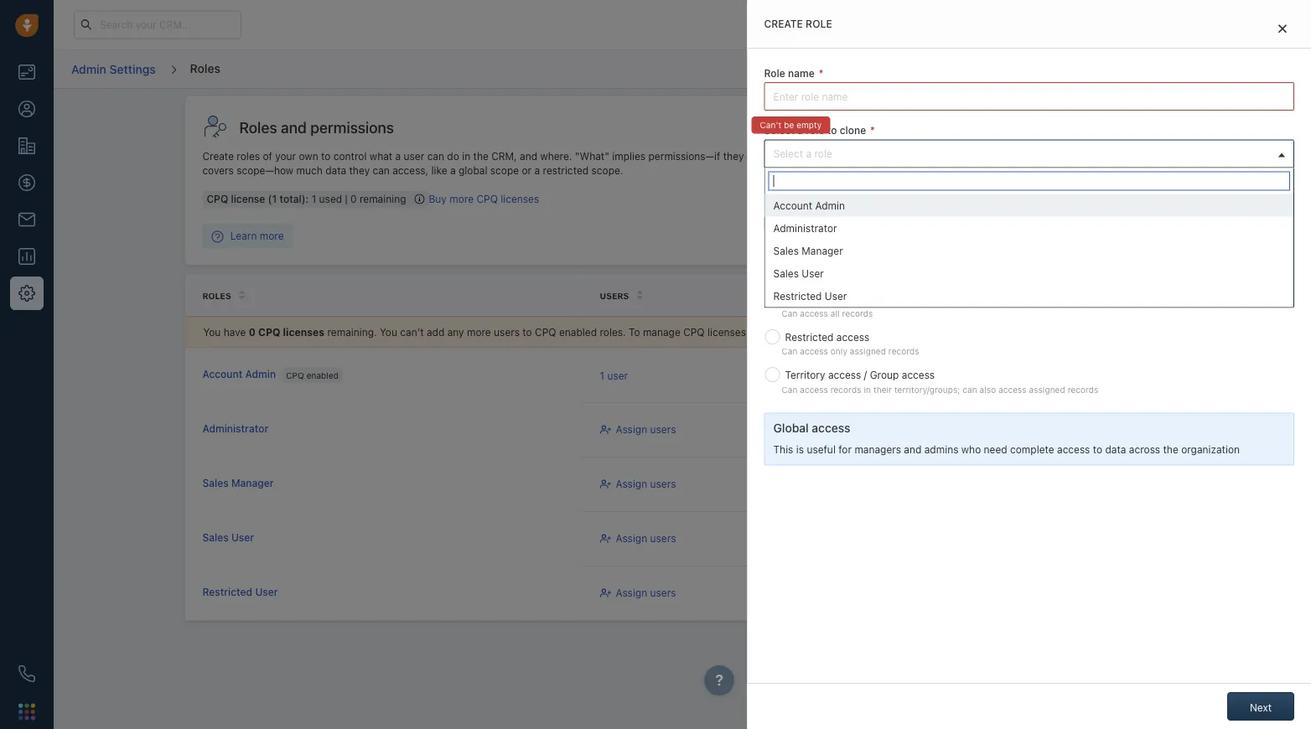 Task type: vqa. For each thing, say whether or not it's contained in the screenshot.
'users' associated with Sales Manager
yes



Task type: locate. For each thing, give the bounding box(es) containing it.
updated by
[[898, 291, 954, 301]]

|
[[345, 193, 348, 205]]

0 vertical spatial create
[[765, 18, 803, 30]]

to
[[828, 125, 837, 136], [321, 151, 331, 162], [523, 327, 532, 338], [1094, 444, 1103, 455]]

0 vertical spatial in
[[462, 151, 471, 162]]

1 vertical spatial roles
[[239, 118, 277, 136]]

administrator down account admin link
[[202, 423, 269, 435]]

0 horizontal spatial create
[[202, 151, 234, 162]]

manage
[[643, 327, 681, 338]]

access up useful
[[812, 421, 851, 435]]

licenses down or on the left top of the page
[[501, 193, 540, 205]]

1 user
[[600, 370, 628, 382]]

the inside global access this is useful for managers and admins who need complete access to data across the organization
[[1164, 444, 1179, 455]]

1 horizontal spatial create
[[765, 18, 803, 30]]

and up or on the left top of the page
[[520, 151, 538, 162]]

data down control
[[326, 165, 347, 177]]

(1
[[268, 193, 277, 205]]

access left /
[[829, 370, 862, 381]]

create inside dialog
[[765, 18, 803, 30]]

they
[[724, 151, 744, 162], [349, 165, 370, 177]]

cpq
[[477, 193, 498, 205], [207, 193, 228, 205], [823, 217, 844, 229], [258, 327, 281, 338], [535, 327, 557, 338], [684, 327, 705, 338], [286, 371, 304, 380]]

by for created by
[[792, 291, 804, 301]]

user
[[802, 267, 824, 279], [825, 290, 848, 302], [231, 532, 254, 544], [255, 587, 278, 598]]

0 down enable
[[790, 232, 795, 241]]

users for sales manager
[[651, 478, 676, 490]]

1 assign users from the top
[[616, 424, 676, 436]]

in inside create roles of your own to control what a user can do in the crm, and where. "what" implies permissions—if they can view, create, edit, send, delete. "where" covers scope—how much data they can access, like a global scope or a restricted scope.
[[462, 151, 471, 162]]

0 vertical spatial data
[[326, 165, 347, 177]]

0 vertical spatial and
[[281, 118, 307, 136]]

1 horizontal spatial sales manager
[[774, 245, 844, 256]]

1
[[312, 193, 316, 205], [600, 370, 605, 382]]

1 horizontal spatial and
[[520, 151, 538, 162]]

admin up 0 licenses remaining
[[816, 199, 846, 211]]

by right updated
[[942, 291, 954, 301]]

set
[[765, 265, 783, 279]]

restricted
[[774, 290, 822, 302], [786, 332, 834, 343], [202, 587, 253, 598]]

1 horizontal spatial administrator
[[774, 222, 838, 234]]

empty
[[797, 120, 822, 130]]

1 assign users link from the top
[[600, 423, 676, 437]]

2 assign from the top
[[616, 478, 648, 490]]

4 assign users link from the top
[[600, 586, 676, 601]]

by for updated by
[[942, 291, 954, 301]]

data left across
[[1106, 444, 1127, 455]]

sales manager
[[774, 245, 844, 256], [202, 478, 274, 489]]

0 horizontal spatial 0
[[249, 327, 256, 338]]

None search field
[[769, 171, 1291, 191]]

0 horizontal spatial sales user
[[202, 532, 254, 544]]

3 assign users from the top
[[616, 533, 676, 545]]

you left have
[[203, 327, 221, 338]]

sales manager option
[[765, 239, 1294, 262]]

1 vertical spatial create role
[[1102, 122, 1154, 133]]

do
[[447, 151, 460, 162]]

send,
[[853, 151, 879, 162]]

3 assign from the top
[[616, 533, 648, 545]]

0 vertical spatial select
[[765, 125, 795, 136]]

select for select a role
[[774, 147, 804, 159]]

2 horizontal spatial create
[[1102, 122, 1133, 133]]

1 horizontal spatial -- 3 hours ago
[[898, 364, 946, 387]]

access for can access only assigned records
[[800, 347, 829, 356]]

2 horizontal spatial admin
[[816, 199, 846, 211]]

0 vertical spatial account admin
[[774, 199, 846, 211]]

access down restricted access
[[800, 347, 829, 356]]

by right the created
[[792, 291, 804, 301]]

you left can't
[[380, 327, 398, 338]]

0 vertical spatial administrator
[[774, 222, 838, 234]]

3 hours ago
[[749, 378, 797, 387], [898, 432, 946, 442]]

user up access,
[[404, 151, 425, 162]]

0 vertical spatial this
[[900, 217, 918, 229]]

administrator link
[[202, 423, 269, 436]]

sales
[[774, 245, 799, 256], [774, 267, 799, 279], [202, 478, 229, 489], [202, 532, 229, 544]]

1 vertical spatial can
[[782, 347, 798, 356]]

1 horizontal spatial sales user
[[774, 267, 824, 279]]

0 horizontal spatial and
[[281, 118, 307, 136]]

user down roles.
[[608, 370, 628, 382]]

1 horizontal spatial any
[[765, 327, 782, 338]]

account admin inside option
[[774, 199, 846, 211]]

2 vertical spatial restricted
[[202, 587, 253, 598]]

records
[[843, 309, 873, 318], [889, 347, 920, 356], [831, 385, 862, 394], [1068, 385, 1099, 394]]

list box
[[765, 194, 1294, 307]]

account up enable
[[774, 199, 813, 211]]

1 horizontal spatial account
[[774, 199, 813, 211]]

manager
[[802, 245, 844, 256], [231, 478, 274, 489]]

can up role,
[[782, 309, 798, 318]]

global inside global access this is useful for managers and admins who need complete access to data across the organization
[[774, 421, 809, 435]]

account inside option
[[774, 199, 813, 211]]

4 assign from the top
[[616, 587, 648, 599]]

dialog
[[748, 0, 1312, 730]]

restricted down sales user link
[[202, 587, 253, 598]]

can left the "view,"
[[747, 151, 764, 162]]

sales user link
[[202, 532, 254, 545]]

roles.
[[600, 327, 626, 338]]

create role button
[[1092, 113, 1163, 142]]

admin down have
[[245, 369, 276, 380]]

1 horizontal spatial 1
[[600, 370, 605, 382]]

sales up created by at the right top of page
[[774, 267, 799, 279]]

restricted user option
[[765, 285, 1294, 307]]

used
[[319, 193, 342, 205]]

sales manager down administrator link
[[202, 478, 274, 489]]

restricted user down sales user link
[[202, 587, 278, 598]]

remaining.
[[328, 327, 377, 338]]

can access only assigned records
[[782, 347, 920, 356]]

sales up 'set'
[[774, 245, 799, 256]]

0 horizontal spatial scope
[[491, 165, 519, 177]]

enable cpq add-on for this role
[[788, 217, 938, 229]]

add-
[[847, 217, 870, 229]]

sales user down sales manager link
[[202, 532, 254, 544]]

1 by from the left
[[792, 291, 804, 301]]

0 right "|"
[[351, 193, 357, 205]]

more
[[450, 193, 474, 205], [260, 230, 284, 242], [467, 327, 491, 338]]

assign users for sales manager
[[616, 478, 676, 490]]

this
[[774, 444, 794, 455]]

licenses right manage
[[708, 327, 747, 338]]

updated
[[898, 291, 940, 301]]

manage up can access only assigned records
[[851, 327, 891, 338]]

admin
[[71, 62, 106, 76], [816, 199, 846, 211], [245, 369, 276, 380]]

create role inside 'create role' 'button'
[[1102, 122, 1154, 133]]

the inside create roles of your own to control what a user can do in the crm, and where. "what" implies permissions—if they can view, create, edit, send, delete. "where" covers scope—how much data they can access, like a global scope or a restricted scope.
[[474, 151, 489, 162]]

and inside global access this is useful for managers and admins who need complete access to data across the organization
[[905, 444, 922, 455]]

account admin
[[774, 199, 846, 211], [202, 369, 276, 380]]

they left the "view,"
[[724, 151, 744, 162]]

1 horizontal spatial remaining
[[833, 232, 873, 241]]

1 vertical spatial sales manager
[[202, 478, 274, 489]]

assign for sales manager
[[616, 478, 648, 490]]

restricted down 'set'
[[774, 290, 822, 302]]

2 vertical spatial create
[[202, 151, 234, 162]]

0 vertical spatial 0
[[351, 193, 357, 205]]

can access all records
[[782, 309, 873, 318]]

roles down search your crm... text box
[[190, 61, 221, 75]]

global up can access all records
[[786, 294, 816, 305]]

to inside create roles of your own to control what a user can do in the crm, and where. "what" implies permissions—if they can view, create, edit, send, delete. "where" covers scope—how much data they can access, like a global scope or a restricted scope.
[[321, 151, 331, 162]]

the up global
[[474, 151, 489, 162]]

0 vertical spatial 1
[[312, 193, 316, 205]]

can for can access only assigned records
[[782, 347, 798, 356]]

buy more cpq licenses link
[[429, 193, 540, 205]]

can for can access records in their territory/groups; can also access assigned records
[[782, 385, 798, 394]]

restricted access
[[786, 332, 870, 343]]

edit,
[[829, 151, 851, 162]]

2 horizontal spatial and
[[905, 444, 922, 455]]

1 vertical spatial 3 hours ago
[[898, 432, 946, 442]]

restricted user up can access all records
[[774, 290, 848, 302]]

1 horizontal spatial manage
[[851, 327, 891, 338]]

1 assign from the top
[[616, 424, 648, 436]]

remaining right "|"
[[360, 193, 406, 205]]

territory/groups;
[[895, 385, 961, 394]]

1 horizontal spatial you
[[380, 327, 398, 338]]

account admin up enable
[[774, 199, 846, 211]]

1 horizontal spatial they
[[724, 151, 744, 162]]

0 horizontal spatial manage
[[765, 190, 809, 204]]

and left admins
[[905, 444, 922, 455]]

1 vertical spatial remaining
[[833, 232, 873, 241]]

select down be
[[774, 147, 804, 159]]

role
[[806, 18, 833, 30], [1136, 122, 1154, 133], [806, 125, 825, 136], [815, 147, 833, 159], [921, 217, 938, 229], [928, 265, 949, 279]]

assigned up /
[[850, 347, 887, 356]]

0
[[351, 193, 357, 205], [790, 232, 795, 241], [249, 327, 256, 338]]

0 horizontal spatial account admin
[[202, 369, 276, 380]]

account admin option
[[765, 194, 1294, 217]]

0 vertical spatial manage
[[765, 190, 809, 204]]

0 vertical spatial roles
[[190, 61, 221, 75]]

create inside 'button'
[[1102, 122, 1133, 133]]

2 assign users from the top
[[616, 478, 676, 490]]

create,
[[794, 151, 827, 162]]

this for on
[[900, 217, 918, 229]]

roles and permissions
[[239, 118, 394, 136]]

data
[[326, 165, 347, 177], [1106, 444, 1127, 455]]

account admin down have
[[202, 369, 276, 380]]

access for can access records in their territory/groups; can also access assigned records
[[800, 385, 829, 394]]

0 horizontal spatial restricted user
[[202, 587, 278, 598]]

a down select a role to clone
[[806, 147, 812, 159]]

can left also
[[963, 385, 978, 394]]

assign users
[[616, 424, 676, 436], [616, 478, 676, 490], [616, 533, 676, 545], [616, 587, 676, 599]]

4 assign users from the top
[[616, 587, 676, 599]]

cpq down covers
[[207, 193, 228, 205]]

1 horizontal spatial restricted user
[[774, 290, 848, 302]]

0 vertical spatial sales user
[[774, 267, 824, 279]]

0 horizontal spatial account
[[202, 369, 243, 380]]

1 can from the top
[[782, 309, 798, 318]]

the right across
[[1164, 444, 1179, 455]]

1 horizontal spatial assigned
[[1030, 385, 1066, 394]]

can for can access all records
[[782, 309, 798, 318]]

hours left territory
[[757, 378, 780, 387]]

users for sales user
[[651, 533, 676, 545]]

1 vertical spatial data
[[1106, 444, 1127, 455]]

1 vertical spatial -- 3 hours ago
[[749, 418, 797, 442]]

1 free license is available in your account image
[[415, 194, 425, 204]]

0 horizontal spatial enabled
[[307, 371, 339, 380]]

3 hours ago down role,
[[749, 378, 797, 387]]

freshworks switcher image
[[18, 704, 35, 721]]

in down /
[[864, 385, 871, 394]]

cpq left roles.
[[535, 327, 557, 338]]

in right do
[[462, 151, 471, 162]]

access right complete
[[1058, 444, 1091, 455]]

only
[[831, 347, 848, 356]]

can down what
[[373, 165, 390, 177]]

0 horizontal spatial -- 3 hours ago
[[749, 418, 797, 442]]

access down territory
[[800, 385, 829, 394]]

scope right default
[[849, 265, 883, 279]]

1 horizontal spatial scope
[[849, 265, 883, 279]]

1 vertical spatial manage
[[851, 327, 891, 338]]

covers
[[202, 165, 234, 177]]

0 horizontal spatial remaining
[[360, 193, 406, 205]]

assign users for administrator
[[616, 424, 676, 436]]

-- 3 hours ago right the their at right
[[898, 364, 946, 387]]

2 can from the top
[[782, 347, 798, 356]]

0 horizontal spatial 1
[[312, 193, 316, 205]]

manage
[[765, 190, 809, 204], [851, 327, 891, 338]]

0 vertical spatial restricted user
[[774, 290, 848, 302]]

learn more
[[230, 230, 284, 242]]

a
[[798, 125, 804, 136], [806, 147, 812, 159], [396, 151, 401, 162], [450, 165, 456, 177], [535, 165, 540, 177]]

3
[[749, 378, 755, 387], [898, 378, 904, 387], [749, 432, 755, 442], [898, 432, 904, 442]]

select up the "view,"
[[765, 125, 795, 136]]

access for global access
[[819, 294, 852, 305]]

1 horizontal spatial enabled
[[559, 327, 597, 338]]

manage licenses
[[765, 190, 857, 204]]

1 horizontal spatial account admin
[[774, 199, 846, 211]]

3 assign users link from the top
[[600, 532, 676, 546]]

assign for sales user
[[616, 533, 648, 545]]

0 horizontal spatial in
[[462, 151, 471, 162]]

2 assign users link from the top
[[600, 477, 676, 492]]

for right useful
[[839, 444, 852, 455]]

manager down administrator link
[[231, 478, 274, 489]]

0 vertical spatial can
[[782, 309, 798, 318]]

2 vertical spatial admin
[[245, 369, 276, 380]]

3 can from the top
[[782, 385, 798, 394]]

0 vertical spatial more
[[450, 193, 474, 205]]

0 horizontal spatial data
[[326, 165, 347, 177]]

3 hours ago up admins
[[898, 432, 946, 442]]

0 vertical spatial they
[[724, 151, 744, 162]]

1 vertical spatial create
[[1102, 122, 1133, 133]]

for down the created
[[749, 327, 763, 338]]

access,
[[393, 165, 429, 177]]

assigned
[[850, 347, 887, 356], [1030, 385, 1066, 394]]

or
[[522, 165, 532, 177]]

0 vertical spatial assigned
[[850, 347, 887, 356]]

0 horizontal spatial by
[[792, 291, 804, 301]]

learn
[[230, 230, 257, 242]]

assign
[[616, 424, 648, 436], [616, 478, 648, 490], [616, 533, 648, 545], [616, 587, 648, 599]]

ago up this
[[782, 432, 797, 442]]

sales manager down 0 licenses remaining
[[774, 245, 844, 256]]

global access this is useful for managers and admins who need complete access to data across the organization
[[774, 421, 1241, 455]]

license
[[231, 193, 265, 205]]

any right add at the left of the page
[[448, 327, 464, 338]]

remaining down add-
[[833, 232, 873, 241]]

1 horizontal spatial create role
[[1102, 122, 1154, 133]]

more for learn
[[260, 230, 284, 242]]

more right add at the left of the page
[[467, 327, 491, 338]]

select a role button
[[765, 139, 1295, 168]]

access down global access
[[800, 309, 829, 318]]

0 vertical spatial account
[[774, 199, 813, 211]]

1 vertical spatial administrator
[[202, 423, 269, 435]]

assigned right also
[[1030, 385, 1066, 394]]

-
[[898, 364, 903, 376], [903, 364, 908, 376], [749, 418, 754, 430], [754, 418, 759, 430]]

access right also
[[999, 385, 1027, 394]]

restricted inside 'link'
[[202, 587, 253, 598]]

2 vertical spatial and
[[905, 444, 922, 455]]

restricted down can access all records
[[786, 332, 834, 343]]

role name
[[765, 68, 815, 79]]

group
[[870, 370, 900, 381]]

users for restricted user
[[651, 587, 676, 599]]

1 vertical spatial select
[[774, 147, 804, 159]]

0 vertical spatial create role
[[765, 18, 833, 30]]

0 horizontal spatial user
[[404, 151, 425, 162]]

roles up of
[[239, 118, 277, 136]]

manager down 0 licenses remaining
[[802, 245, 844, 256]]

create
[[765, 18, 803, 30], [1102, 122, 1133, 133], [202, 151, 234, 162]]

0 vertical spatial remaining
[[360, 193, 406, 205]]

scope down crm,
[[491, 165, 519, 177]]

licenses
[[812, 190, 857, 204], [501, 193, 540, 205], [798, 232, 831, 241], [283, 327, 325, 338], [708, 327, 747, 338], [894, 327, 935, 338]]

0 vertical spatial scope
[[491, 165, 519, 177]]

select inside dropdown button
[[774, 147, 804, 159]]

global for global access this is useful for managers and admins who need complete access to data across the organization
[[774, 421, 809, 435]]

1 down roles.
[[600, 370, 605, 382]]

any
[[448, 327, 464, 338], [765, 327, 782, 338]]

role inside dropdown button
[[815, 147, 833, 159]]

ago down role,
[[782, 378, 797, 387]]

administrator
[[774, 222, 838, 234], [202, 423, 269, 435]]

name
[[789, 68, 815, 79]]

manage up enable
[[765, 190, 809, 204]]

0 vertical spatial user
[[404, 151, 425, 162]]

global up this
[[774, 421, 809, 435]]

can down role,
[[782, 347, 798, 356]]

0 vertical spatial restricted
[[774, 290, 822, 302]]

data inside create roles of your own to control what a user can do in the crm, and where. "what" implies permissions—if they can view, create, edit, send, delete. "where" covers scope—how much data they can access, like a global scope or a restricted scope.
[[326, 165, 347, 177]]

more right learn
[[260, 230, 284, 242]]

1 vertical spatial account
[[202, 369, 243, 380]]

ago
[[782, 378, 797, 387], [931, 378, 946, 387], [782, 432, 797, 442], [931, 432, 946, 442]]

0 vertical spatial enabled
[[559, 327, 597, 338]]

assign users link for restricted user
[[600, 586, 676, 601]]

control
[[334, 151, 367, 162]]

and up your
[[281, 118, 307, 136]]

0 inside dialog
[[790, 232, 795, 241]]

you
[[203, 327, 221, 338], [380, 327, 398, 338]]

admin left settings
[[71, 62, 106, 76]]

for up updated
[[886, 265, 902, 279]]

1 vertical spatial and
[[520, 151, 538, 162]]

1 vertical spatial in
[[864, 385, 871, 394]]

0 vertical spatial global
[[786, 294, 816, 305]]

Search your CRM... text field
[[74, 10, 242, 39]]

1 vertical spatial admin
[[816, 199, 846, 211]]

you have 0 cpq licenses remaining. you can't add any more users to cpq enabled roles. to manage cpq licenses for any role, click the manage licenses button
[[203, 327, 972, 338]]

1 horizontal spatial user
[[608, 370, 628, 382]]

enabled left roles.
[[559, 327, 597, 338]]

list box containing account admin
[[765, 194, 1294, 307]]

more right buy
[[450, 193, 474, 205]]

1 horizontal spatial by
[[942, 291, 954, 301]]

1 vertical spatial this
[[905, 265, 925, 279]]

any left role,
[[765, 327, 782, 338]]

administrator inside option
[[774, 222, 838, 234]]

2 by from the left
[[942, 291, 954, 301]]

scope
[[491, 165, 519, 177], [849, 265, 883, 279]]

in
[[462, 151, 471, 162], [864, 385, 871, 394]]

own
[[299, 151, 318, 162]]

2 horizontal spatial 0
[[790, 232, 795, 241]]

0 horizontal spatial sales manager
[[202, 478, 274, 489]]



Task type: describe. For each thing, give the bounding box(es) containing it.
permissions—if
[[649, 151, 721, 162]]

assign users for restricted user
[[616, 587, 676, 599]]

1 vertical spatial sales user
[[202, 532, 254, 544]]

1 vertical spatial they
[[349, 165, 370, 177]]

complete
[[1011, 444, 1055, 455]]

select for select a role to clone
[[765, 125, 795, 136]]

licenses up add-
[[812, 190, 857, 204]]

cpq license (1 total): 1 used | 0 remaining
[[207, 193, 406, 205]]

can up like
[[427, 151, 445, 162]]

settings
[[110, 62, 156, 76]]

also
[[980, 385, 997, 394]]

a right like
[[450, 165, 456, 177]]

delete.
[[882, 151, 915, 162]]

more for buy
[[450, 193, 474, 205]]

next
[[1251, 702, 1273, 714]]

permissions
[[311, 118, 394, 136]]

1 vertical spatial user
[[608, 370, 628, 382]]

admin inside option
[[816, 199, 846, 211]]

this for scope
[[905, 265, 925, 279]]

0 vertical spatial 3 hours ago
[[749, 378, 797, 387]]

global
[[459, 165, 488, 177]]

select a role to clone
[[765, 125, 867, 136]]

1 vertical spatial restricted user
[[202, 587, 278, 598]]

/
[[864, 370, 868, 381]]

licenses down enable
[[798, 232, 831, 241]]

implies
[[613, 151, 646, 162]]

0 horizontal spatial administrator
[[202, 423, 269, 435]]

assign for administrator
[[616, 424, 648, 436]]

across
[[1130, 444, 1161, 455]]

cpq up 0 licenses remaining
[[823, 217, 844, 229]]

clone
[[840, 125, 867, 136]]

1 horizontal spatial 3 hours ago
[[898, 432, 946, 442]]

click
[[809, 327, 830, 338]]

scope.
[[592, 165, 624, 177]]

hours up admins
[[906, 432, 929, 442]]

sales user option
[[765, 262, 1294, 285]]

for inside global access this is useful for managers and admins who need complete access to data across the organization
[[839, 444, 852, 455]]

dialog containing manage licenses
[[748, 0, 1312, 730]]

view,
[[767, 151, 791, 162]]

restricted user link
[[202, 587, 278, 600]]

hours right group
[[906, 378, 929, 387]]

cpq right account admin link
[[286, 371, 304, 380]]

2 vertical spatial more
[[467, 327, 491, 338]]

restricted user inside option
[[774, 290, 848, 302]]

button
[[938, 327, 972, 338]]

need
[[984, 444, 1008, 455]]

all
[[831, 309, 840, 318]]

1 horizontal spatial in
[[864, 385, 871, 394]]

2 vertical spatial roles
[[202, 291, 231, 301]]

sales manager inside option
[[774, 245, 844, 256]]

buy
[[429, 193, 447, 205]]

sales down sales manager link
[[202, 532, 229, 544]]

learn more link
[[203, 229, 292, 243]]

admin settings link
[[70, 56, 157, 82]]

global access
[[786, 294, 852, 305]]

create roles of your own to control what a user can do in the crm, and where. "what" implies permissions—if they can view, create, edit, send, delete. "where" covers scope—how much data they can access, like a global scope or a restricted scope.
[[202, 151, 958, 177]]

"where"
[[918, 151, 958, 162]]

0 vertical spatial admin
[[71, 62, 106, 76]]

access for can access all records
[[800, 309, 829, 318]]

access for territory access / group access
[[829, 370, 862, 381]]

2 any from the left
[[765, 327, 782, 338]]

created
[[749, 291, 790, 301]]

scope inside create roles of your own to control what a user can do in the crm, and where. "what" implies permissions—if they can view, create, edit, send, delete. "where" covers scope—how much data they can access, like a global scope or a restricted scope.
[[491, 165, 519, 177]]

1 horizontal spatial admin
[[245, 369, 276, 380]]

assign users link for sales user
[[600, 532, 676, 546]]

0 horizontal spatial manager
[[231, 478, 274, 489]]

what
[[370, 151, 393, 162]]

user inside create roles of your own to control what a user can do in the crm, and where. "what" implies permissions—if they can view, create, edit, send, delete. "where" covers scope—how much data they can access, like a global scope or a restricted scope.
[[404, 151, 425, 162]]

a inside select a role dropdown button
[[806, 147, 812, 159]]

admins
[[925, 444, 959, 455]]

phone element
[[10, 658, 44, 691]]

"what"
[[575, 151, 610, 162]]

users
[[600, 291, 629, 301]]

licenses up cpq enabled
[[283, 327, 325, 338]]

1 any from the left
[[448, 327, 464, 338]]

1 you from the left
[[203, 327, 221, 338]]

sales up sales user link
[[202, 478, 229, 489]]

a right what
[[396, 151, 401, 162]]

global for global access
[[786, 294, 816, 305]]

crm,
[[492, 151, 517, 162]]

account admin link
[[202, 369, 276, 382]]

who
[[962, 444, 982, 455]]

0 licenses remaining
[[790, 232, 873, 241]]

2 you from the left
[[380, 327, 398, 338]]

1 vertical spatial restricted
[[786, 332, 834, 343]]

their
[[874, 385, 892, 394]]

role inside 'button'
[[1136, 122, 1154, 133]]

default
[[807, 265, 846, 279]]

can't
[[400, 327, 424, 338]]

add
[[427, 327, 445, 338]]

account for list box containing account admin
[[774, 199, 813, 211]]

assign users link for sales manager
[[600, 477, 676, 492]]

admin settings
[[71, 62, 156, 76]]

a right or on the left top of the page
[[535, 165, 540, 177]]

0 vertical spatial -- 3 hours ago
[[898, 364, 946, 387]]

total):
[[280, 193, 309, 205]]

territory access / group access
[[786, 370, 935, 381]]

0 horizontal spatial create role
[[765, 18, 833, 30]]

create inside create roles of your own to control what a user can do in the crm, and where. "what" implies permissions—if they can view, create, edit, send, delete. "where" covers scope—how much data they can access, like a global scope or a restricted scope.
[[202, 151, 234, 162]]

the up only
[[833, 327, 849, 338]]

restricted
[[543, 165, 589, 177]]

and inside create roles of your own to control what a user can do in the crm, and where. "what" implies permissions—if they can view, create, edit, send, delete. "where" covers scope—how much data they can access, like a global scope or a restricted scope.
[[520, 151, 538, 162]]

access for global access this is useful for managers and admins who need complete access to data across the organization
[[812, 421, 851, 435]]

1 vertical spatial assigned
[[1030, 385, 1066, 394]]

close image
[[1279, 23, 1288, 33]]

useful
[[807, 444, 836, 455]]

cpq right have
[[258, 327, 281, 338]]

next button
[[1228, 693, 1295, 721]]

territory
[[786, 370, 826, 381]]

is
[[797, 444, 804, 455]]

role
[[765, 68, 786, 79]]

scope—how
[[237, 165, 294, 177]]

ago left also
[[931, 378, 946, 387]]

buy more cpq licenses
[[429, 193, 540, 205]]

ago up admins
[[931, 432, 946, 442]]

like
[[432, 165, 448, 177]]

be
[[784, 120, 795, 130]]

data inside global access this is useful for managers and admins who need complete access to data across the organization
[[1106, 444, 1127, 455]]

where.
[[541, 151, 572, 162]]

to
[[629, 327, 640, 338]]

created by
[[749, 291, 804, 301]]

users for administrator
[[651, 424, 676, 436]]

enable
[[788, 217, 820, 229]]

organization
[[1182, 444, 1241, 455]]

role,
[[785, 327, 806, 338]]

have
[[224, 327, 246, 338]]

1 vertical spatial 1
[[600, 370, 605, 382]]

can't be empty
[[760, 120, 822, 130]]

1 vertical spatial scope
[[849, 265, 883, 279]]

for right on
[[884, 217, 898, 229]]

select a role
[[774, 147, 833, 159]]

1 vertical spatial enabled
[[307, 371, 339, 380]]

access up territory/groups;
[[902, 370, 935, 381]]

account for account admin link
[[202, 369, 243, 380]]

the right 'set'
[[786, 265, 804, 279]]

0 horizontal spatial assigned
[[850, 347, 887, 356]]

cpq down global
[[477, 193, 498, 205]]

assign users link for administrator
[[600, 423, 676, 437]]

assign for restricted user
[[616, 587, 648, 599]]

administrator option
[[765, 217, 1294, 239]]

restricted inside option
[[774, 290, 822, 302]]

user inside 'link'
[[255, 587, 278, 598]]

a right be
[[798, 125, 804, 136]]

cpq enabled
[[286, 371, 339, 380]]

of
[[263, 151, 272, 162]]

phone image
[[18, 666, 35, 683]]

can access records in their territory/groups; can also access assigned records
[[782, 385, 1099, 394]]

Enter role name text field
[[765, 82, 1295, 111]]

licenses down updated
[[894, 327, 935, 338]]

2 vertical spatial 0
[[249, 327, 256, 338]]

managers
[[855, 444, 902, 455]]

to inside global access this is useful for managers and admins who need complete access to data across the organization
[[1094, 444, 1103, 455]]

access for restricted access
[[837, 332, 870, 343]]

assign users for sales user
[[616, 533, 676, 545]]

your
[[275, 151, 296, 162]]

1 vertical spatial account admin
[[202, 369, 276, 380]]

hours up this
[[757, 432, 780, 442]]

cpq right manage
[[684, 327, 705, 338]]

manager inside option
[[802, 245, 844, 256]]

on
[[870, 217, 881, 229]]

sales user inside option
[[774, 267, 824, 279]]



